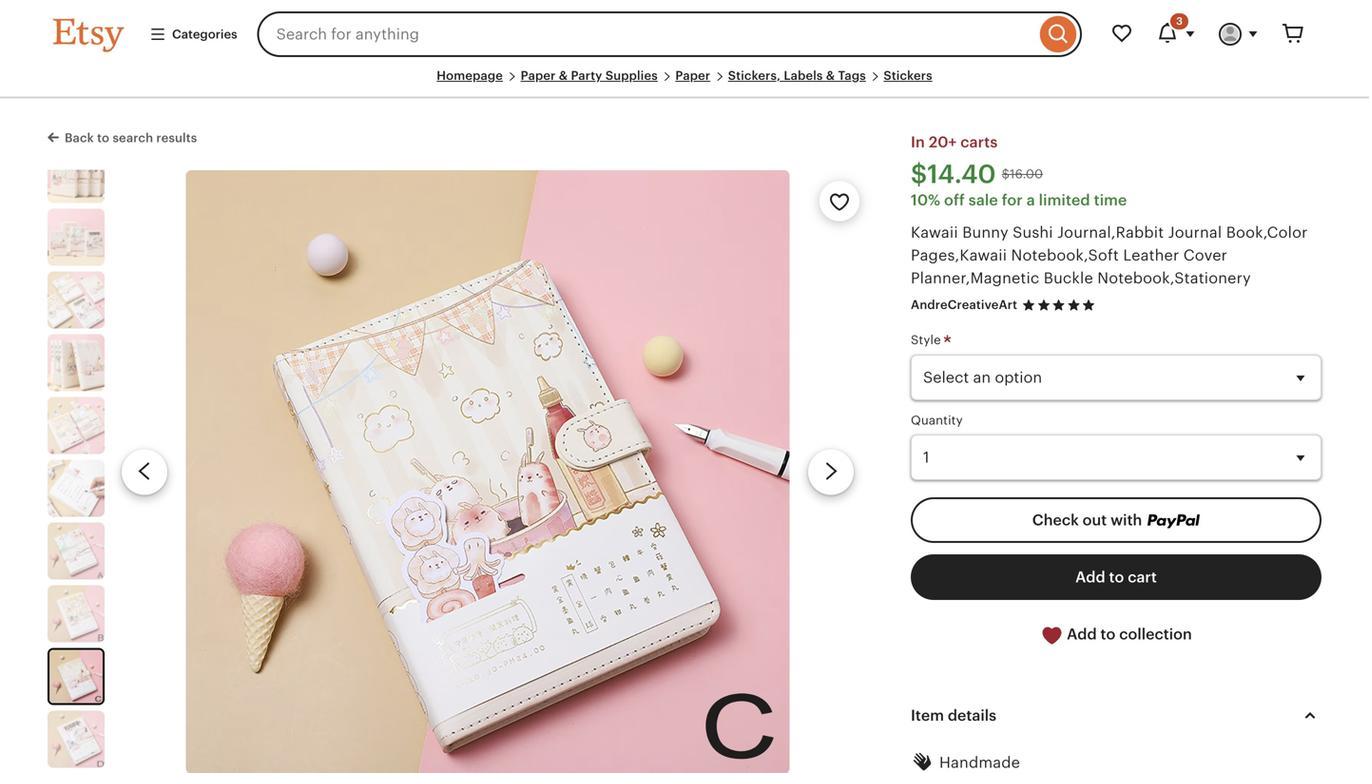 Task type: vqa. For each thing, say whether or not it's contained in the screenshot.
· associated with 1.60
no



Task type: describe. For each thing, give the bounding box(es) containing it.
3
[[1176, 15, 1183, 27]]

item details button
[[894, 693, 1339, 738]]

stickers, labels & tags link
[[728, 68, 866, 83]]

paper & party supplies
[[521, 68, 658, 83]]

tags
[[838, 68, 866, 83]]

$14.40
[[911, 159, 996, 189]]

kawaii
[[911, 224, 958, 241]]

add to collection button
[[911, 611, 1322, 658]]

categories button
[[135, 17, 252, 51]]

journal,rabbit
[[1058, 224, 1164, 241]]

$16.00
[[1002, 167, 1043, 181]]

paper for paper "link"
[[676, 68, 711, 83]]

add for add to cart
[[1076, 569, 1106, 586]]

supplies
[[606, 68, 658, 83]]

kawaii bunny sushi journalrabbit journal bookcolor image 1 image
[[48, 146, 105, 203]]

kawaii bunny sushi journalrabbit journal bookcolor image 5 image
[[48, 397, 105, 454]]

item
[[911, 707, 944, 724]]

categories
[[172, 27, 237, 41]]

kawaii bunny sushi journalrabbit journal bookcolor image 6 image
[[48, 460, 105, 517]]

for
[[1002, 192, 1023, 209]]

book,color
[[1227, 224, 1308, 241]]

1 & from the left
[[559, 68, 568, 83]]

time
[[1094, 192, 1127, 209]]

paper for paper & party supplies
[[521, 68, 556, 83]]

to for cart
[[1109, 569, 1124, 586]]

kawaii bunny sushi journalrabbit journal bookcolor image 4 image
[[48, 334, 105, 392]]

style
[[911, 333, 945, 347]]

pages,kawaii
[[911, 247, 1007, 264]]

andrecreativeart
[[911, 298, 1018, 312]]

notebook,soft
[[1011, 247, 1119, 264]]

back
[[65, 131, 94, 145]]

homepage link
[[437, 68, 503, 83]]

with
[[1111, 512, 1142, 529]]

1 horizontal spatial kawaii bunny sushi journalrabbit journal bookcolor c image
[[186, 170, 790, 773]]

search
[[113, 131, 153, 145]]

sale
[[969, 192, 998, 209]]

kawaii bunny sushi journalrabbit journal bookcolor image 3 image
[[48, 272, 105, 329]]

kawaii bunny sushi journal,rabbit journal book,color pages,kawaii notebook,soft leather cover planner,magnetic buckle notebook,stationery
[[911, 224, 1308, 287]]

leather
[[1123, 247, 1180, 264]]

paper link
[[676, 68, 711, 83]]

sushi
[[1013, 224, 1053, 241]]

in 20+ carts
[[911, 134, 998, 151]]

kawaii bunny sushi journalrabbit journal bookcolor a image
[[48, 523, 105, 580]]

planner,magnetic
[[911, 270, 1040, 287]]

journal
[[1168, 224, 1222, 241]]

stickers link
[[884, 68, 933, 83]]



Task type: locate. For each thing, give the bounding box(es) containing it.
stickers,
[[728, 68, 781, 83]]

3 button
[[1145, 11, 1208, 57]]

1 vertical spatial add
[[1067, 626, 1097, 643]]

0 horizontal spatial kawaii bunny sushi journalrabbit journal bookcolor c image
[[49, 650, 103, 703]]

back to search results link
[[48, 127, 197, 147]]

& left party on the left
[[559, 68, 568, 83]]

1 paper from the left
[[521, 68, 556, 83]]

add for add to collection
[[1067, 626, 1097, 643]]

1 horizontal spatial &
[[826, 68, 835, 83]]

check
[[1033, 512, 1079, 529]]

10% off sale for a limited time
[[911, 192, 1127, 209]]

kawaii bunny sushi journalrabbit journal bookcolor d image
[[48, 711, 105, 768]]

kawaii bunny sushi journalrabbit journal bookcolor c image
[[186, 170, 790, 773], [49, 650, 103, 703]]

out
[[1083, 512, 1107, 529]]

0 horizontal spatial &
[[559, 68, 568, 83]]

2 paper from the left
[[676, 68, 711, 83]]

party
[[571, 68, 603, 83]]

kawaii bunny sushi journalrabbit journal bookcolor b image
[[48, 586, 105, 643]]

paper left party on the left
[[521, 68, 556, 83]]

none search field inside categories banner
[[257, 11, 1082, 57]]

to right back
[[97, 131, 110, 145]]

collection
[[1120, 626, 1192, 643]]

& left tags
[[826, 68, 835, 83]]

item details
[[911, 707, 997, 724]]

10%
[[911, 192, 941, 209]]

add down add to cart
[[1067, 626, 1097, 643]]

Search for anything text field
[[257, 11, 1036, 57]]

add to collection
[[1063, 626, 1192, 643]]

1 horizontal spatial paper
[[676, 68, 711, 83]]

menu bar containing homepage
[[53, 68, 1316, 99]]

0 horizontal spatial paper
[[521, 68, 556, 83]]

back to search results
[[65, 131, 197, 145]]

add to cart
[[1076, 569, 1157, 586]]

stickers, labels & tags
[[728, 68, 866, 83]]

to left collection
[[1101, 626, 1116, 643]]

in
[[911, 134, 925, 151]]

add left "cart"
[[1076, 569, 1106, 586]]

andrecreativeart link
[[911, 298, 1018, 312]]

homepage
[[437, 68, 503, 83]]

a
[[1027, 192, 1035, 209]]

notebook,stationery
[[1098, 270, 1251, 287]]

details
[[948, 707, 997, 724]]

buckle
[[1044, 270, 1094, 287]]

cart
[[1128, 569, 1157, 586]]

stickers
[[884, 68, 933, 83]]

check out with button
[[911, 497, 1322, 543]]

add to cart button
[[911, 554, 1322, 600]]

0 vertical spatial to
[[97, 131, 110, 145]]

to for search
[[97, 131, 110, 145]]

cover
[[1184, 247, 1228, 264]]

20+
[[929, 134, 957, 151]]

None search field
[[257, 11, 1082, 57]]

2 vertical spatial to
[[1101, 626, 1116, 643]]

paper
[[521, 68, 556, 83], [676, 68, 711, 83]]

2 & from the left
[[826, 68, 835, 83]]

off
[[944, 192, 965, 209]]

limited
[[1039, 192, 1091, 209]]

&
[[559, 68, 568, 83], [826, 68, 835, 83]]

0 vertical spatial add
[[1076, 569, 1106, 586]]

paper right supplies
[[676, 68, 711, 83]]

quantity
[[911, 413, 963, 427]]

check out with
[[1033, 512, 1146, 529]]

categories banner
[[19, 0, 1350, 68]]

to for collection
[[1101, 626, 1116, 643]]

paper & party supplies link
[[521, 68, 658, 83]]

results
[[156, 131, 197, 145]]

to left "cart"
[[1109, 569, 1124, 586]]

carts
[[961, 134, 998, 151]]

handmade
[[940, 754, 1020, 771]]

1 vertical spatial to
[[1109, 569, 1124, 586]]

labels
[[784, 68, 823, 83]]

$14.40 $16.00
[[911, 159, 1043, 189]]

kawaii bunny sushi journalrabbit journal bookcolor image 2 image
[[48, 209, 105, 266]]

bunny
[[963, 224, 1009, 241]]

add
[[1076, 569, 1106, 586], [1067, 626, 1097, 643]]

menu bar
[[53, 68, 1316, 99]]

to
[[97, 131, 110, 145], [1109, 569, 1124, 586], [1101, 626, 1116, 643]]



